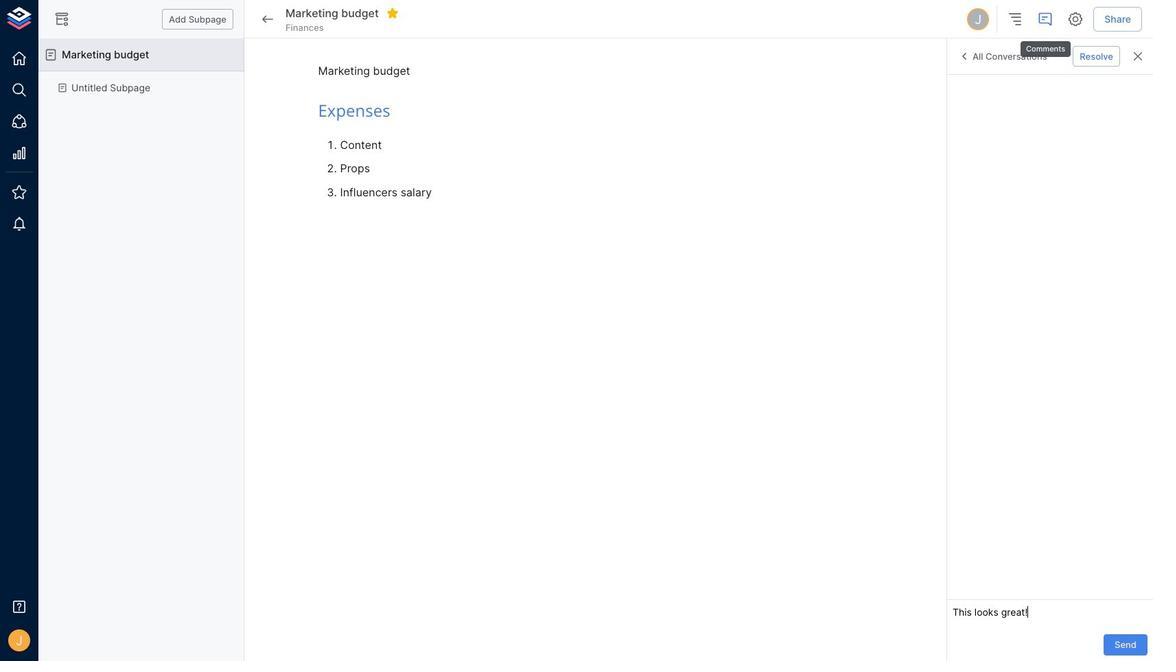 Task type: vqa. For each thing, say whether or not it's contained in the screenshot.
Comments Image at top
yes



Task type: locate. For each thing, give the bounding box(es) containing it.
hide wiki image
[[54, 11, 70, 27]]

go back image
[[259, 11, 276, 27]]

Comment or @mention collaborator... text field
[[953, 606, 1148, 623]]

table of contents image
[[1007, 11, 1024, 27]]

comments image
[[1037, 11, 1054, 27]]

remove favorite image
[[386, 7, 399, 19]]

settings image
[[1068, 11, 1084, 27]]

tooltip
[[1019, 32, 1072, 59]]



